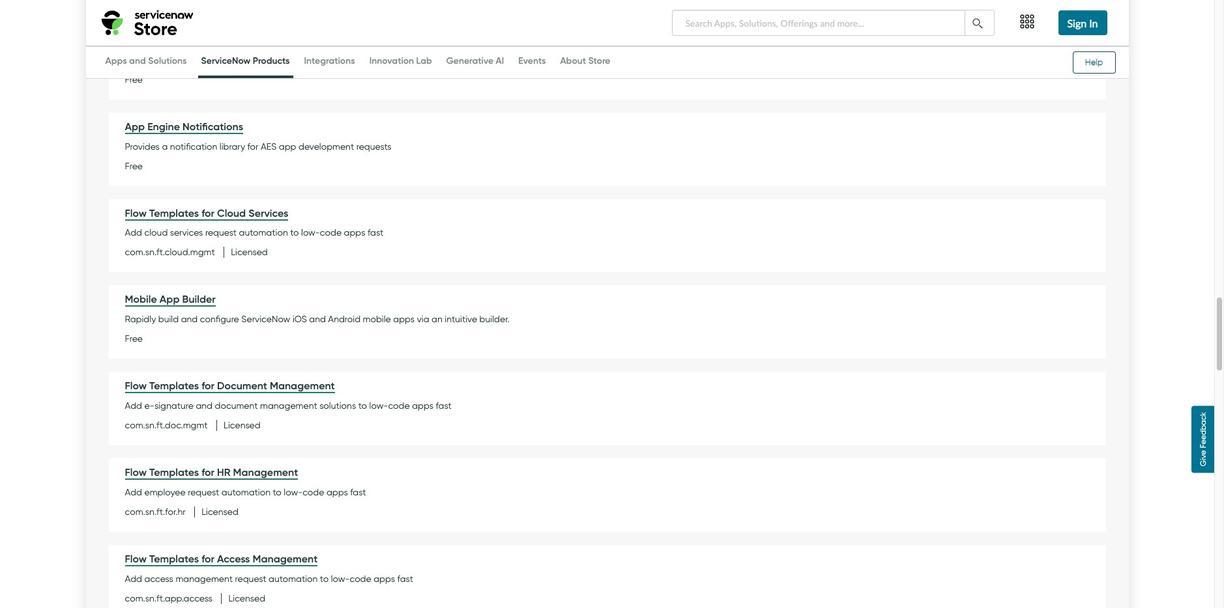 Task type: locate. For each thing, give the bounding box(es) containing it.
and
[[428, 55, 445, 66], [129, 55, 146, 66], [181, 314, 198, 325], [309, 314, 326, 325], [196, 401, 213, 412]]

0 vertical spatial servicenow
[[201, 55, 250, 66]]

engine
[[147, 120, 180, 133]]

templates for hr
[[149, 466, 199, 479]]

1 vertical spatial request
[[188, 487, 219, 498]]

licensed for access
[[228, 594, 265, 605]]

4 flow from the top
[[125, 553, 147, 566]]

flow for flow templates for cloud services
[[125, 206, 147, 219]]

flow templates for document management
[[125, 379, 335, 392]]

via
[[417, 314, 429, 325]]

lab
[[416, 55, 432, 66]]

licensed down add cloud services request automation to low-code apps fast
[[231, 247, 268, 258]]

tab list containing apps and solutions
[[99, 48, 617, 78]]

free
[[125, 74, 143, 85], [125, 161, 143, 172], [125, 334, 143, 345]]

flow for flow templates for document management
[[125, 379, 147, 392]]

build down mobile app builder link on the left of the page
[[158, 314, 179, 325]]

builder up diagramming
[[169, 33, 203, 46]]

free down rapidly
[[125, 334, 143, 345]]

app engine notifications link
[[125, 120, 243, 134]]

add cloud services request automation to low-code apps fast
[[125, 228, 383, 239]]

add access management request automation to low-code apps fast
[[125, 574, 413, 585]]

add for flow templates for hr management
[[125, 487, 142, 498]]

add left "e-"
[[125, 401, 142, 412]]

management up add employee request automation to low-code apps fast
[[233, 466, 298, 479]]

management for flow templates for document management
[[270, 379, 335, 392]]

and right apps
[[129, 55, 146, 66]]

for left access
[[201, 553, 214, 566]]

1 flow from the top
[[125, 206, 147, 219]]

free for diagram builder
[[125, 74, 143, 85]]

diagram builder
[[125, 33, 203, 46]]

request for access
[[235, 574, 266, 585]]

build left diagrams
[[261, 55, 282, 66]]

licensed down add employee request automation to low-code apps fast
[[202, 507, 238, 518]]

flow up "e-"
[[125, 379, 147, 392]]

2 vertical spatial request
[[235, 574, 266, 585]]

employee
[[144, 487, 186, 498]]

servicenow store home image
[[99, 7, 201, 39]]

2 templates from the top
[[149, 379, 199, 392]]

0 vertical spatial management
[[260, 401, 317, 412]]

servicenow products link
[[198, 55, 293, 78]]

builder up configure
[[182, 293, 216, 306]]

sign in button
[[1058, 10, 1107, 35]]

3 flow from the top
[[125, 466, 147, 479]]

integrations link
[[301, 55, 358, 76]]

for left aes
[[247, 141, 258, 152]]

code
[[320, 228, 342, 239], [388, 401, 410, 412], [303, 487, 324, 498], [350, 574, 371, 585]]

0 vertical spatial builder
[[169, 33, 203, 46]]

integrations
[[304, 55, 355, 66]]

servicenow inside tab list
[[201, 55, 250, 66]]

app engine notifications
[[125, 120, 243, 133]]

0 horizontal spatial app
[[125, 120, 145, 133]]

request down cloud on the left of the page
[[205, 228, 237, 239]]

diagramming
[[160, 55, 216, 66]]

add
[[125, 228, 142, 239], [125, 401, 142, 412], [125, 487, 142, 498], [125, 574, 142, 585]]

access
[[144, 574, 173, 585]]

licensed down add access management request automation to low-code apps fast on the bottom of the page
[[228, 594, 265, 605]]

diagram
[[125, 33, 167, 46]]

templates up services
[[149, 206, 199, 219]]

add up 'com.sn.ft.for.hr'
[[125, 487, 142, 498]]

0 vertical spatial request
[[205, 228, 237, 239]]

flow up employee
[[125, 466, 147, 479]]

0 vertical spatial free
[[125, 74, 143, 85]]

interactively
[[326, 55, 377, 66]]

aes
[[261, 141, 277, 152]]

rapidly build and configure servicenow ios and android mobile apps via an intuitive builder.
[[125, 314, 510, 325]]

servicenow left the products
[[201, 55, 250, 66]]

add left cloud on the top
[[125, 228, 142, 239]]

0 horizontal spatial management
[[176, 574, 233, 585]]

request
[[205, 228, 237, 239], [188, 487, 219, 498], [235, 574, 266, 585]]

4 templates from the top
[[149, 553, 199, 566]]

automation for services
[[239, 228, 288, 239]]

add e-signature and document management solutions to low-code apps fast
[[125, 401, 452, 412]]

flow up cloud on the top
[[125, 206, 147, 219]]

1 horizontal spatial management
[[260, 401, 317, 412]]

free for app engine notifications
[[125, 161, 143, 172]]

rapidly
[[125, 314, 156, 325]]

management up add access management request automation to low-code apps fast on the bottom of the page
[[253, 553, 318, 566]]

add for flow templates for cloud services
[[125, 228, 142, 239]]

configure
[[200, 314, 239, 325]]

and inside apps and solutions link
[[129, 55, 146, 66]]

to
[[251, 55, 259, 66], [290, 228, 299, 239], [358, 401, 367, 412], [273, 487, 281, 498], [320, 574, 329, 585]]

2 vertical spatial free
[[125, 334, 143, 345]]

innovation lab
[[369, 55, 432, 66]]

library
[[220, 141, 245, 152]]

diagram builder link
[[125, 33, 203, 48]]

templates up employee
[[149, 466, 199, 479]]

free down generic
[[125, 74, 143, 85]]

app up provides
[[125, 120, 145, 133]]

automation for management
[[269, 574, 318, 585]]

licensed
[[231, 247, 268, 258], [224, 420, 261, 431], [202, 507, 238, 518], [228, 594, 265, 605]]

for for cloud
[[201, 206, 214, 219]]

1 horizontal spatial build
[[261, 55, 282, 66]]

1 free from the top
[[125, 74, 143, 85]]

servicenow
[[201, 55, 250, 66], [241, 314, 290, 325]]

1 vertical spatial free
[[125, 161, 143, 172]]

app right mobile
[[160, 293, 180, 306]]

generic diagramming canvas to build diagrams interactively using gojs and seismic
[[125, 55, 477, 66]]

request down "flow templates for hr management" link
[[188, 487, 219, 498]]

2 vertical spatial management
[[253, 553, 318, 566]]

management down "flow templates for access management" link
[[176, 574, 233, 585]]

request down access
[[235, 574, 266, 585]]

for for document
[[201, 379, 214, 392]]

servicenow left ios
[[241, 314, 290, 325]]

build
[[261, 55, 282, 66], [158, 314, 179, 325]]

ios
[[293, 314, 307, 325]]

templates up "signature"
[[149, 379, 199, 392]]

and down mobile app builder link on the left of the page
[[181, 314, 198, 325]]

com.sn.ft.doc.mgmt
[[125, 420, 208, 431]]

sign in menu item
[[1050, 0, 1116, 46]]

management left solutions
[[260, 401, 317, 412]]

add for flow templates for document management
[[125, 401, 142, 412]]

for left hr
[[201, 466, 214, 479]]

2 flow from the top
[[125, 379, 147, 392]]

flow for flow templates for hr management
[[125, 466, 147, 479]]

templates up access at bottom left
[[149, 553, 199, 566]]

1 add from the top
[[125, 228, 142, 239]]

4 add from the top
[[125, 574, 142, 585]]

add left access at bottom left
[[125, 574, 142, 585]]

0 horizontal spatial build
[[158, 314, 179, 325]]

sign in menu bar
[[998, 0, 1129, 46]]

management up add e-signature and document management solutions to low-code apps fast
[[270, 379, 335, 392]]

automation
[[239, 228, 288, 239], [221, 487, 271, 498], [269, 574, 318, 585]]

free down provides
[[125, 161, 143, 172]]

events
[[518, 55, 546, 66]]

builder
[[169, 33, 203, 46], [182, 293, 216, 306]]

0 vertical spatial app
[[125, 120, 145, 133]]

3 free from the top
[[125, 334, 143, 345]]

requests
[[356, 141, 392, 152]]

1 templates from the top
[[149, 206, 199, 219]]

fast
[[368, 228, 383, 239], [436, 401, 452, 412], [350, 487, 366, 498], [397, 574, 413, 585]]

1 vertical spatial management
[[233, 466, 298, 479]]

flow up access at bottom left
[[125, 553, 147, 566]]

com.sn.ft.for.hr
[[125, 507, 186, 518]]

0 vertical spatial management
[[270, 379, 335, 392]]

2 add from the top
[[125, 401, 142, 412]]

2 vertical spatial automation
[[269, 574, 318, 585]]

3 templates from the top
[[149, 466, 199, 479]]

apps
[[344, 228, 365, 239], [393, 314, 415, 325], [412, 401, 433, 412], [326, 487, 348, 498], [374, 574, 395, 585]]

mobile app builder
[[125, 293, 216, 306]]

for left document
[[201, 379, 214, 392]]

intuitive
[[445, 314, 477, 325]]

for
[[247, 141, 258, 152], [201, 206, 214, 219], [201, 379, 214, 392], [201, 466, 214, 479], [201, 553, 214, 566]]

help
[[1085, 57, 1103, 67]]

for left cloud on the left of the page
[[201, 206, 214, 219]]

tab list
[[99, 48, 617, 78]]

help link
[[1066, 51, 1116, 74]]

0 vertical spatial automation
[[239, 228, 288, 239]]

3 add from the top
[[125, 487, 142, 498]]

store
[[588, 55, 610, 66]]

cloud
[[144, 228, 168, 239]]

1 horizontal spatial app
[[160, 293, 180, 306]]

for for access
[[201, 553, 214, 566]]

templates
[[149, 206, 199, 219], [149, 379, 199, 392], [149, 466, 199, 479], [149, 553, 199, 566]]

1 vertical spatial servicenow
[[241, 314, 290, 325]]

generic
[[125, 55, 158, 66]]

flow
[[125, 206, 147, 219], [125, 379, 147, 392], [125, 466, 147, 479], [125, 553, 147, 566]]

app
[[125, 120, 145, 133], [160, 293, 180, 306]]

2 free from the top
[[125, 161, 143, 172]]

licensed down the document
[[224, 420, 261, 431]]

licensed for hr
[[202, 507, 238, 518]]



Task type: describe. For each thing, give the bounding box(es) containing it.
products
[[253, 55, 290, 66]]

flow templates for hr management
[[125, 466, 298, 479]]

access
[[217, 553, 250, 566]]

request for cloud
[[205, 228, 237, 239]]

about store
[[560, 55, 610, 66]]

provides
[[125, 141, 160, 152]]

for for hr
[[201, 466, 214, 479]]

apps and solutions
[[105, 55, 187, 66]]

com.sn.ft.cloud.mgmt
[[125, 247, 215, 258]]

solutions
[[148, 55, 187, 66]]

hr
[[217, 466, 230, 479]]

provides a notification library for aes app development requests
[[125, 141, 392, 152]]

servicenow products
[[201, 55, 290, 66]]

search image
[[972, 16, 983, 28]]

management for flow templates for hr management
[[233, 466, 298, 479]]

help button
[[1073, 51, 1116, 74]]

free for mobile app builder
[[125, 334, 143, 345]]

diagrams
[[284, 55, 324, 66]]

flow templates for access management link
[[125, 553, 318, 567]]

1 vertical spatial build
[[158, 314, 179, 325]]

sign
[[1067, 17, 1087, 29]]

solutions
[[319, 401, 356, 412]]

flow templates for cloud services
[[125, 206, 288, 219]]

flow templates for document management link
[[125, 379, 335, 394]]

document
[[215, 401, 258, 412]]

add for flow templates for access management
[[125, 574, 142, 585]]

templates for cloud
[[149, 206, 199, 219]]

development
[[299, 141, 354, 152]]

templates for document
[[149, 379, 199, 392]]

flow templates for access management
[[125, 553, 318, 566]]

services
[[248, 206, 288, 219]]

management for flow templates for access management
[[253, 553, 318, 566]]

and right gojs
[[428, 55, 445, 66]]

android
[[328, 314, 361, 325]]

1 vertical spatial app
[[160, 293, 180, 306]]

licensed for cloud
[[231, 247, 268, 258]]

ai
[[496, 55, 504, 66]]

signature
[[154, 401, 194, 412]]

apps
[[105, 55, 127, 66]]

notification
[[170, 141, 217, 152]]

templates for access
[[149, 553, 199, 566]]

events link
[[515, 55, 549, 76]]

innovation
[[369, 55, 414, 66]]

1 vertical spatial automation
[[221, 487, 271, 498]]

builder.
[[479, 314, 510, 325]]

about store link
[[557, 55, 614, 76]]

apps and solutions link
[[102, 55, 190, 76]]

canvas
[[218, 55, 248, 66]]

an
[[432, 314, 442, 325]]

innovation lab link
[[366, 55, 435, 76]]

licensed for document
[[224, 420, 261, 431]]

generative
[[446, 55, 493, 66]]

and right "signature"
[[196, 401, 213, 412]]

com.sn.ft.app.access
[[125, 594, 212, 605]]

document
[[217, 379, 267, 392]]

1 vertical spatial management
[[176, 574, 233, 585]]

0 vertical spatial build
[[261, 55, 282, 66]]

using
[[379, 55, 401, 66]]

flow for flow templates for access management
[[125, 553, 147, 566]]

notifications
[[182, 120, 243, 133]]

cloud
[[217, 206, 246, 219]]

sign in
[[1067, 17, 1098, 29]]

1 vertical spatial builder
[[182, 293, 216, 306]]

in
[[1089, 17, 1098, 29]]

Search Apps search field
[[672, 10, 965, 36]]

gojs
[[403, 55, 426, 66]]

mobile
[[125, 293, 157, 306]]

add employee request automation to low-code apps fast
[[125, 487, 366, 498]]

a
[[162, 141, 168, 152]]

mobile
[[363, 314, 391, 325]]

e-
[[144, 401, 154, 412]]

app
[[279, 141, 296, 152]]

services
[[170, 228, 203, 239]]

flow templates for cloud services link
[[125, 206, 288, 221]]

about
[[560, 55, 586, 66]]

generative ai
[[446, 55, 504, 66]]

generative ai link
[[443, 55, 507, 76]]

mobile app builder link
[[125, 293, 216, 307]]

seismic
[[447, 55, 477, 66]]

flow templates for hr management link
[[125, 466, 298, 480]]

and right ios
[[309, 314, 326, 325]]



Task type: vqa. For each thing, say whether or not it's contained in the screenshot.
ServiceNow
yes



